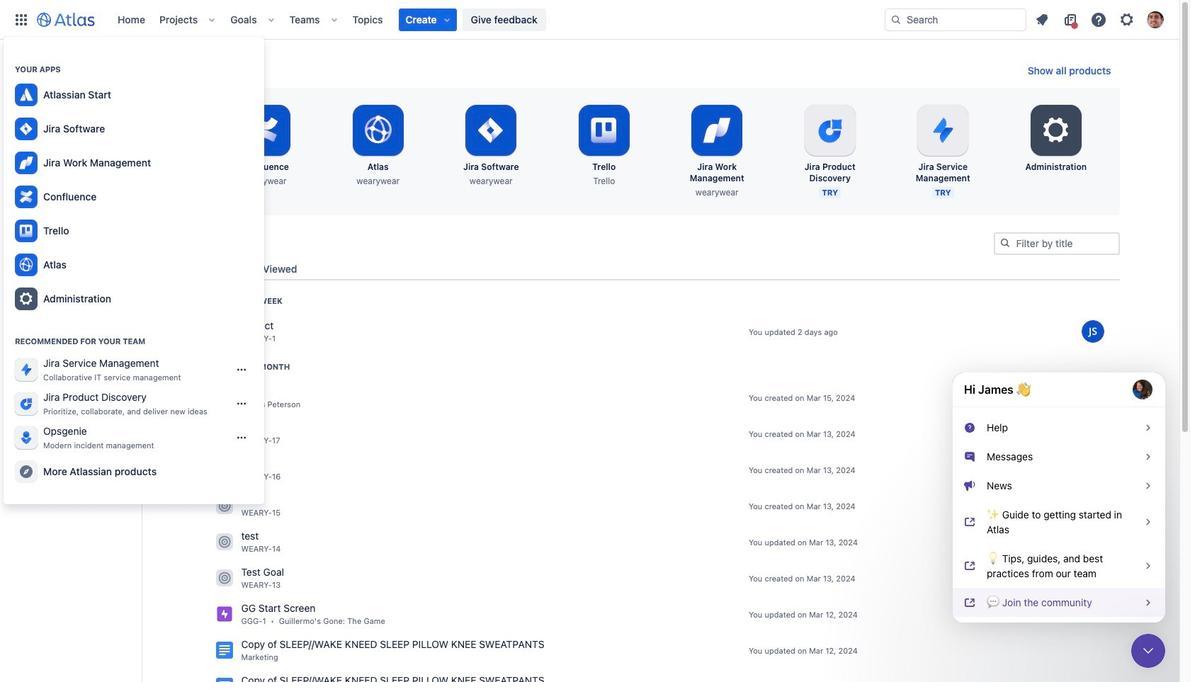 Task type: vqa. For each thing, say whether or not it's contained in the screenshot.
the right list
no



Task type: locate. For each thing, give the bounding box(es) containing it.
townsquare image up jira image
[[216, 570, 233, 587]]

settings image
[[1039, 113, 1073, 147], [18, 291, 35, 308]]

2 townsquare image from the top
[[216, 570, 233, 587]]

search image
[[891, 14, 902, 25]]

0 horizontal spatial settings image
[[18, 291, 35, 308]]

1 vertical spatial confluence image
[[216, 678, 233, 682]]

None search field
[[885, 8, 1027, 31]]

dialog
[[953, 373, 1166, 623], [1132, 634, 1166, 668]]

group
[[6, 40, 136, 143], [6, 139, 136, 157]]

heading up jira service management options menu icon
[[207, 295, 283, 307]]

jira image
[[216, 606, 233, 623]]

confluence image
[[216, 642, 233, 659], [216, 678, 233, 682]]

atlassian image
[[18, 86, 35, 103], [18, 86, 35, 103]]

1 vertical spatial settings image
[[18, 291, 35, 308]]

1 confluence image from the top
[[216, 642, 233, 659]]

2 group from the top
[[6, 139, 136, 157]]

townsquare image
[[216, 534, 233, 551]]

Filter by title field
[[995, 234, 1119, 254]]

notifications image
[[1034, 11, 1051, 28]]

0 vertical spatial confluence image
[[216, 642, 233, 659]]

1 group from the top
[[6, 40, 136, 143]]

0 vertical spatial heading
[[207, 295, 283, 307]]

search image
[[1000, 237, 1011, 249]]

1 vertical spatial dialog
[[1132, 634, 1166, 668]]

townsquare image
[[216, 498, 233, 515], [216, 570, 233, 587]]

heading
[[207, 295, 283, 307], [207, 361, 290, 373]]

1 horizontal spatial settings image
[[1039, 113, 1073, 147]]

townsquare image up townsquare icon at the bottom left of page
[[216, 498, 233, 515]]

0 vertical spatial townsquare image
[[216, 498, 233, 515]]

1 vertical spatial townsquare image
[[216, 570, 233, 587]]

1 townsquare image from the top
[[216, 498, 233, 515]]

heading up "jira product discovery options menu" image
[[207, 361, 290, 373]]

1 vertical spatial heading
[[207, 361, 290, 373]]

banner
[[0, 0, 1180, 40]]



Task type: describe. For each thing, give the bounding box(es) containing it.
1 heading from the top
[[207, 295, 283, 307]]

settings image
[[1119, 11, 1136, 28]]

2 heading from the top
[[207, 361, 290, 373]]

2 confluence image from the top
[[216, 678, 233, 682]]

0 vertical spatial settings image
[[1039, 113, 1073, 147]]

discover more image
[[18, 463, 35, 480]]

top element
[[9, 0, 885, 39]]

Search field
[[885, 8, 1027, 31]]

opsgenie options menu image
[[236, 432, 247, 444]]

account image
[[1147, 11, 1164, 28]]

switch to... image
[[13, 11, 30, 28]]

jira product discovery options menu image
[[236, 398, 247, 410]]

0 vertical spatial dialog
[[953, 373, 1166, 623]]

help image
[[1091, 11, 1108, 28]]

jira service management options menu image
[[236, 364, 247, 376]]



